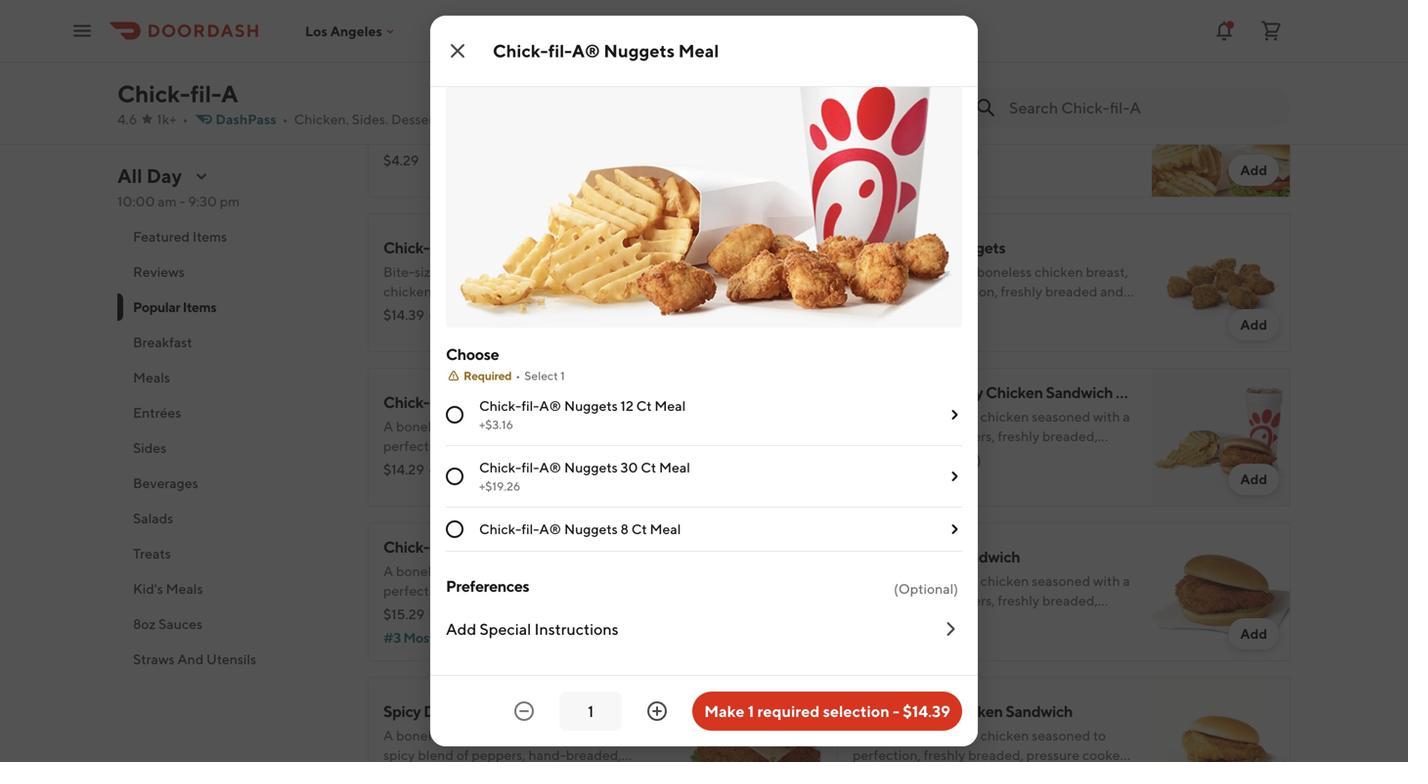 Task type: locate. For each thing, give the bounding box(es) containing it.
1 horizontal spatial to
[[915, 283, 927, 299]]

fil- down • select 1
[[522, 398, 539, 414]]

1 vertical spatial $14.39
[[903, 702, 951, 721]]

a up $14.29
[[384, 418, 394, 434]]

sea
[[413, 148, 436, 164]]

• for $14.39 •
[[428, 307, 434, 323]]

1 horizontal spatial boneless
[[977, 264, 1032, 280]]

0 horizontal spatial with
[[384, 148, 411, 164]]

• for 1k+ •
[[182, 111, 188, 127]]

increase quantity by 1 image
[[646, 700, 669, 723]]

ordered
[[496, 25, 545, 41]]

1 horizontal spatial freshly
[[1001, 283, 1043, 299]]

ct inside chick-fil-a® nuggets 30 ct meal +$19.26
[[641, 459, 657, 475]]

0 horizontal spatial refined
[[436, 457, 480, 474]]

oil. down the breast,
[[1104, 303, 1122, 319]]

entrées
[[133, 405, 181, 421]]

ct right the 8
[[632, 521, 647, 537]]

2 88% (25) from the left
[[922, 307, 977, 323]]

88% for chick-fil-a® nuggets meal
[[456, 307, 483, 323]]

freshly inside chick-fil-a® sandwich meal a boneless breast of chicken seasoned to perfection, freshly breaded, pressure cooked in 100% refined peanut oil.
[[455, 438, 496, 454]]

los
[[305, 23, 328, 39]]

add for chick-fil-a® nuggets meal
[[771, 317, 798, 333]]

fil- inside chick-fil-a® nuggets 30 ct meal +$19.26
[[522, 459, 539, 475]]

1 vertical spatial 100%
[[398, 457, 433, 474]]

items inside button
[[193, 228, 227, 245]]

most for chick-
[[403, 630, 434, 646]]

• inside choose group
[[516, 369, 521, 383]]

boneless up $14.29 •
[[396, 418, 451, 434]]

items
[[193, 228, 227, 245], [183, 299, 217, 315]]

chick- up waffle-
[[384, 84, 430, 102]]

refined down breast
[[436, 457, 480, 474]]

a® up pieces
[[919, 238, 943, 257]]

2 horizontal spatial in
[[958, 303, 969, 319]]

2 horizontal spatial deluxe
[[1023, 74, 1072, 92]]

a® up breast
[[449, 393, 474, 411]]

1 vertical spatial to
[[624, 418, 637, 434]]

add special instructions
[[446, 620, 619, 638]]

0 horizontal spatial chicken
[[511, 418, 560, 434]]

0 horizontal spatial 100%
[[398, 457, 433, 474]]

add for chick-fil-a® spicy chicken sandwich meal
[[1241, 471, 1268, 487]]

meals up entrées
[[133, 369, 170, 385]]

0 vertical spatial pressure
[[853, 303, 906, 319]]

2 vertical spatial and
[[1101, 283, 1124, 299]]

0 vertical spatial peanut
[[1057, 303, 1102, 319]]

a® down breaded,
[[539, 459, 562, 475]]

peanut inside chick-fil-a® sandwich meal a boneless breast of chicken seasoned to perfection, freshly breaded, pressure cooked in 100% refined peanut oil.
[[483, 457, 527, 474]]

chick-fil-a® nuggets 30 ct meal +$19.26
[[479, 459, 691, 493]]

0 horizontal spatial of
[[496, 418, 509, 434]]

0 vertical spatial liked
[[904, 166, 938, 182]]

2 vertical spatial deluxe
[[424, 702, 473, 721]]

• for $15.29 •
[[429, 606, 434, 622]]

30
[[621, 459, 638, 475]]

0 vertical spatial oil.
[[1104, 303, 1122, 319]]

1 vertical spatial refined
[[436, 457, 480, 474]]

100% inside chick-fil-a® sandwich meal a boneless breast of chicken seasoned to perfection, freshly breaded, pressure cooked in 100% refined peanut oil.
[[398, 457, 433, 474]]

chick-fil-a® nuggets meal down salt.
[[384, 238, 574, 257]]

1 horizontal spatial in
[[561, 109, 573, 125]]

freshly down breast
[[455, 438, 496, 454]]

1 vertical spatial cooked
[[909, 303, 955, 319]]

nuggets
[[604, 40, 675, 61], [476, 238, 536, 257], [946, 238, 1006, 257], [564, 398, 618, 414], [564, 459, 618, 475], [564, 521, 618, 537]]

1 vertical spatial freshly
[[455, 438, 496, 454]]

chicken inside chick-fil-a® nuggets bite-sized pieces of boneless chicken breast, seasoned to perfection, freshly breaded and pressure cooked in 100% refined peanut oil. available with choice of dipping sauce.
[[1035, 264, 1084, 280]]

1 horizontal spatial and
[[584, 25, 608, 41]]

oil. inside chick-fil-a® nuggets bite-sized pieces of boneless chicken breast, seasoned to perfection, freshly breaded and pressure cooked in 100% refined peanut oil. available with choice of dipping sauce.
[[1104, 303, 1122, 319]]

• for dashpass •
[[282, 111, 288, 127]]

fil- down available
[[900, 383, 919, 402]]

chick-fil-a® nuggets meal dialog
[[430, 0, 978, 746]]

0 items, open order cart image
[[1260, 19, 1284, 43]]

chick-fil-a® spicy chicken sandwich meal image
[[1153, 368, 1291, 507]]

1 vertical spatial most
[[403, 630, 434, 646]]

refined inside chick-fil-a® nuggets bite-sized pieces of boneless chicken breast, seasoned to perfection, freshly breaded and pressure cooked in 100% refined peanut oil. available with choice of dipping sauce.
[[1010, 303, 1055, 319]]

0 vertical spatial refined
[[1010, 303, 1055, 319]]

meals
[[133, 369, 170, 385], [166, 581, 203, 597]]

1 88% from the left
[[456, 307, 483, 323]]

ct right 12
[[637, 398, 652, 414]]

1 right 'select'
[[561, 369, 565, 383]]

0 vertical spatial most
[[871, 166, 902, 182]]

89% (38)
[[456, 606, 511, 622]]

cooked down potato
[[512, 109, 559, 125]]

chicken
[[1035, 264, 1084, 280], [511, 418, 560, 434]]

2 vertical spatial cooked
[[613, 438, 660, 454]]

Current quantity is 1 number field
[[572, 701, 611, 722]]

88% up choose
[[456, 307, 483, 323]]

88%
[[456, 307, 483, 323], [922, 307, 949, 323]]

with left choice
[[914, 322, 941, 339]]

8
[[621, 521, 629, 537]]

chick- up chick-fil-a® deluxe meal
[[479, 521, 522, 537]]

chicken.
[[294, 111, 349, 127]]

pressure up available
[[853, 303, 906, 319]]

and for chick-fil-a® nuggets
[[1101, 283, 1124, 299]]

chick-fil-a® nuggets 12 ct meal +$3.16
[[479, 398, 686, 431]]

a up dashpass
[[221, 80, 238, 108]]

0 horizontal spatial seasoned
[[563, 418, 621, 434]]

perfection, down pieces
[[930, 283, 999, 299]]

chick-fil-a® deluxe meal image
[[683, 522, 822, 661]]

chick-
[[493, 40, 549, 61], [117, 80, 190, 108], [384, 84, 430, 102], [384, 238, 430, 257], [853, 238, 900, 257], [853, 383, 900, 402], [384, 393, 430, 411], [479, 398, 522, 414], [479, 459, 522, 475], [479, 521, 522, 537], [384, 538, 430, 556], [853, 702, 900, 721]]

of inside chick-fil-a® sandwich meal a boneless breast of chicken seasoned to perfection, freshly breaded, pressure cooked in 100% refined peanut oil.
[[496, 418, 509, 434]]

(38) right 89%
[[486, 606, 511, 622]]

boneless
[[977, 264, 1032, 280], [396, 418, 451, 434]]

in up choice
[[958, 303, 969, 319]]

and inside chick-fil-a waffle potato fries® waffle-cut potatoes cooked in canola oil until crispy outside and tender inside. sprinkled with sea salt.
[[472, 129, 496, 145]]

#3 most liked
[[384, 630, 471, 646]]

chick-fil-a® nuggets meal inside dialog
[[493, 40, 719, 61]]

select
[[525, 369, 558, 383]]

add button for spicy chicken sandwich deluxe meal
[[1229, 155, 1280, 186]]

fil- up preferences
[[430, 538, 449, 556]]

with
[[384, 148, 411, 164], [914, 322, 941, 339]]

0 vertical spatial of
[[962, 264, 975, 280]]

liked down 89%
[[437, 630, 471, 646]]

1 vertical spatial -
[[893, 702, 900, 721]]

0 vertical spatial with
[[384, 148, 411, 164]]

100% left 73%
[[398, 457, 433, 474]]

a for chick-fil-a
[[221, 80, 238, 108]]

1 horizontal spatial 1
[[748, 702, 755, 721]]

ct inside 'chick-fil-a® nuggets 12 ct meal +$3.16'
[[637, 398, 652, 414]]

a® inside chick-fil-a® nuggets 30 ct meal +$19.26
[[539, 459, 562, 475]]

88% (25) up choose
[[456, 307, 511, 323]]

am
[[158, 193, 177, 209]]

seasoned inside chick-fil-a® nuggets bite-sized pieces of boneless chicken breast, seasoned to perfection, freshly breaded and pressure cooked in 100% refined peanut oil. available with choice of dipping sauce.
[[853, 283, 912, 299]]

featured items button
[[117, 219, 344, 254]]

1 vertical spatial chicken
[[511, 418, 560, 434]]

1 horizontal spatial most
[[871, 166, 902, 182]]

of right choice
[[987, 322, 1000, 339]]

to down 12
[[624, 418, 637, 434]]

ct for 8
[[632, 521, 647, 537]]

meals button
[[117, 360, 344, 395]]

#1 most liked
[[853, 166, 938, 182]]

entrées button
[[117, 395, 344, 430]]

2 (25) from the left
[[952, 307, 977, 323]]

liked
[[904, 166, 938, 182], [437, 630, 471, 646]]

10:00
[[117, 193, 155, 209]]

a® inside chick-fil-a® sandwich meal a boneless breast of chicken seasoned to perfection, freshly breaded, pressure cooked in 100% refined peanut oil.
[[449, 393, 474, 411]]

deluxe for sandwich
[[1023, 74, 1072, 92]]

1 horizontal spatial a
[[384, 418, 394, 434]]

83%
[[920, 616, 947, 632]]

8oz sauces
[[133, 616, 203, 632]]

to down pieces
[[915, 283, 927, 299]]

chick- up +$3.16
[[479, 398, 522, 414]]

1 horizontal spatial of
[[962, 264, 975, 280]]

add special instructions button
[[446, 603, 963, 656]]

chick- up $14.29 •
[[384, 393, 430, 411]]

most down $15.69 •
[[871, 166, 902, 182]]

1 vertical spatial 1
[[748, 702, 755, 721]]

boneless up dipping
[[977, 264, 1032, 280]]

(24)
[[949, 616, 975, 632]]

refined inside chick-fil-a® sandwich meal a boneless breast of chicken seasoned to perfection, freshly breaded, pressure cooked in 100% refined peanut oil.
[[436, 457, 480, 474]]

in left 73%
[[384, 457, 395, 474]]

1 88% (25) from the left
[[456, 307, 511, 323]]

1 (25) from the left
[[485, 307, 511, 323]]

add for spicy chicken sandwich
[[1241, 626, 1268, 642]]

0 horizontal spatial $14.39
[[384, 307, 425, 323]]

None radio
[[446, 406, 464, 424], [446, 468, 464, 485], [446, 406, 464, 424], [446, 468, 464, 485]]

meals up sauces
[[166, 581, 203, 597]]

and down potatoes
[[472, 129, 496, 145]]

2 horizontal spatial and
[[1101, 283, 1124, 299]]

meals inside button
[[166, 581, 203, 597]]

0 horizontal spatial liked
[[437, 630, 471, 646]]

straws and utensils button
[[117, 642, 344, 677]]

1 horizontal spatial 88% (25)
[[922, 307, 977, 323]]

chick-fil-a® nuggets meal up fries®
[[493, 40, 719, 61]]

0 horizontal spatial a
[[221, 80, 238, 108]]

$4.29
[[384, 152, 419, 168]]

1 vertical spatial peanut
[[483, 457, 527, 474]]

of right pieces
[[962, 264, 975, 280]]

chick- down available
[[853, 383, 900, 402]]

$14.39 inside button
[[903, 702, 951, 721]]

1 horizontal spatial 88%
[[922, 307, 949, 323]]

0 horizontal spatial pressure
[[557, 438, 611, 454]]

a inside chick-fil-a waffle potato fries® waffle-cut potatoes cooked in canola oil until crispy outside and tender inside. sprinkled with sea salt.
[[449, 84, 460, 102]]

- right am
[[179, 193, 185, 209]]

liked down 77%
[[904, 166, 938, 182]]

oil. down breaded,
[[530, 457, 548, 474]]

dipping
[[1003, 322, 1050, 339]]

chicken up breaded,
[[511, 418, 560, 434]]

chicken inside chick-fil-a® sandwich meal a boneless breast of chicken seasoned to perfection, freshly breaded, pressure cooked in 100% refined peanut oil.
[[511, 418, 560, 434]]

2 horizontal spatial of
[[987, 322, 1000, 339]]

100% up choice
[[972, 303, 1007, 319]]

spicy for spicy chicken sandwich deluxe meal
[[853, 74, 891, 92]]

notification bell image
[[1213, 19, 1237, 43]]

chicken up (optional)
[[893, 547, 951, 566]]

required
[[758, 702, 820, 721]]

a®
[[572, 40, 600, 61], [449, 238, 474, 257], [919, 238, 943, 257], [919, 383, 943, 402], [449, 393, 474, 411], [539, 398, 562, 414], [539, 459, 562, 475], [539, 521, 562, 537], [449, 538, 474, 556], [919, 702, 943, 721]]

ct right "30"
[[641, 459, 657, 475]]

in up inside. at the left top of the page
[[561, 109, 573, 125]]

0 vertical spatial meals
[[133, 369, 170, 385]]

breaded
[[1046, 283, 1098, 299]]

chick-fil-a® nuggets meal image
[[683, 213, 822, 352]]

a up cut
[[449, 84, 460, 102]]

perfection, inside chick-fil-a® nuggets bite-sized pieces of boneless chicken breast, seasoned to perfection, freshly breaded and pressure cooked in 100% refined peanut oil. available with choice of dipping sauce.
[[930, 283, 999, 299]]

items right popular
[[183, 299, 217, 315]]

(25) up choose
[[485, 307, 511, 323]]

deluxe
[[1023, 74, 1072, 92], [476, 538, 525, 556], [424, 702, 473, 721]]

ct for 12
[[637, 398, 652, 414]]

1
[[561, 369, 565, 383], [748, 702, 755, 721]]

items down 9:30
[[193, 228, 227, 245]]

chicken up 'breaded'
[[1035, 264, 1084, 280]]

a® down chick-fil-a® nuggets 30 ct meal +$19.26
[[539, 521, 562, 537]]

1 horizontal spatial pressure
[[853, 303, 906, 319]]

88% (25)
[[456, 307, 511, 323], [922, 307, 977, 323]]

0 horizontal spatial cooked
[[512, 109, 559, 125]]

freshly up dipping
[[1001, 283, 1043, 299]]

chick-fil-a® deluxe meal
[[384, 538, 562, 556]]

refined
[[1010, 303, 1055, 319], [436, 457, 480, 474]]

a inside chick-fil-a® sandwich meal a boneless breast of chicken seasoned to perfection, freshly breaded, pressure cooked in 100% refined peanut oil.
[[384, 418, 394, 434]]

0 vertical spatial -
[[179, 193, 185, 209]]

0 horizontal spatial 1
[[561, 369, 565, 383]]

most
[[394, 25, 425, 41]]

1 vertical spatial boneless
[[396, 418, 451, 434]]

desserts.
[[391, 111, 448, 127]]

meal inside chick-fil-a® nuggets 30 ct meal +$19.26
[[659, 459, 691, 475]]

spicy for spicy chicken sandwich
[[853, 547, 891, 566]]

oil. inside chick-fil-a® sandwich meal a boneless breast of chicken seasoned to perfection, freshly breaded, pressure cooked in 100% refined peanut oil.
[[530, 457, 548, 474]]

0 vertical spatial to
[[915, 283, 927, 299]]

preferences
[[446, 577, 530, 595]]

with down crispy
[[384, 148, 411, 164]]

until
[[637, 109, 665, 125]]

chick- inside chick-fil-a® nuggets 30 ct meal +$19.26
[[479, 459, 522, 475]]

chicken down the (24)
[[946, 702, 1003, 721]]

1 horizontal spatial chicken
[[1035, 264, 1084, 280]]

2 88% from the left
[[922, 307, 949, 323]]

1 horizontal spatial oil.
[[1104, 303, 1122, 319]]

of right breast
[[496, 418, 509, 434]]

1 horizontal spatial peanut
[[1057, 303, 1102, 319]]

1 horizontal spatial cooked
[[613, 438, 660, 454]]

a® right the selection
[[919, 702, 943, 721]]

tender
[[498, 129, 540, 145]]

0 vertical spatial chicken
[[1035, 264, 1084, 280]]

and inside chick-fil-a® nuggets bite-sized pieces of boneless chicken breast, seasoned to perfection, freshly breaded and pressure cooked in 100% refined peanut oil. available with choice of dipping sauce.
[[1101, 283, 1124, 299]]

1 right make
[[748, 702, 755, 721]]

salads button
[[117, 501, 344, 536]]

83% (24)
[[920, 616, 975, 632]]

1 horizontal spatial (25)
[[952, 307, 977, 323]]

chick-fil-a waffle potato fries® image
[[683, 59, 822, 198]]

1 horizontal spatial seasoned
[[853, 283, 912, 299]]

choose group
[[446, 343, 963, 552]]

most down $15.29 •
[[403, 630, 434, 646]]

choose
[[446, 345, 499, 363]]

9:30
[[188, 193, 217, 209]]

1 vertical spatial (38)
[[486, 606, 511, 622]]

fil- up chick-fil-a® deluxe meal
[[522, 521, 539, 537]]

chick-fil-a® spicy chicken sandwich meal
[[853, 383, 1151, 402]]

1 vertical spatial in
[[958, 303, 969, 319]]

1 horizontal spatial refined
[[1010, 303, 1055, 319]]

(38) up the +$19.26
[[484, 461, 509, 477]]

0 horizontal spatial peanut
[[483, 457, 527, 474]]

cooked up "30"
[[613, 438, 660, 454]]

+$3.16
[[479, 418, 514, 431]]

breakfast
[[133, 334, 192, 350]]

liked for chicken
[[904, 166, 938, 182]]

a® down 'select'
[[539, 398, 562, 414]]

0 horizontal spatial deluxe
[[424, 702, 473, 721]]

77% (68)
[[926, 142, 980, 158]]

88% (25) down pieces
[[922, 307, 977, 323]]

in
[[561, 109, 573, 125], [958, 303, 969, 319], [384, 457, 395, 474]]

100% inside chick-fil-a® nuggets bite-sized pieces of boneless chicken breast, seasoned to perfection, freshly breaded and pressure cooked in 100% refined peanut oil. available with choice of dipping sauce.
[[972, 303, 1007, 319]]

meal inside 'chick-fil-a® nuggets 12 ct meal +$3.16'
[[655, 398, 686, 414]]

in inside chick-fil-a® nuggets bite-sized pieces of boneless chicken breast, seasoned to perfection, freshly breaded and pressure cooked in 100% refined peanut oil. available with choice of dipping sauce.
[[958, 303, 969, 319]]

+$19.26
[[479, 479, 521, 493]]

fil- inside 'chick-fil-a® nuggets 12 ct meal +$3.16'
[[522, 398, 539, 414]]

0 vertical spatial 1
[[561, 369, 565, 383]]

and
[[584, 25, 608, 41], [472, 129, 496, 145], [1101, 283, 1124, 299]]

1 vertical spatial seasoned
[[563, 418, 621, 434]]

0 horizontal spatial -
[[179, 193, 185, 209]]

2 horizontal spatial cooked
[[909, 303, 955, 319]]

0 vertical spatial 100%
[[972, 303, 1007, 319]]

- inside button
[[893, 702, 900, 721]]

0 vertical spatial (38)
[[484, 461, 509, 477]]

chick- inside chick-fil-a® sandwich meal a boneless breast of chicken seasoned to perfection, freshly breaded, pressure cooked in 100% refined peanut oil.
[[384, 393, 430, 411]]

most for spicy
[[871, 166, 902, 182]]

meal
[[679, 40, 719, 61], [1075, 74, 1109, 92], [539, 238, 574, 257], [1116, 383, 1151, 402], [546, 393, 581, 411], [655, 398, 686, 414], [659, 459, 691, 475], [650, 521, 681, 537], [528, 538, 562, 556]]

commonly
[[428, 25, 493, 41]]

chick- up bite-
[[853, 238, 900, 257]]

chick- inside chick-fil-a® nuggets bite-sized pieces of boneless chicken breast, seasoned to perfection, freshly breaded and pressure cooked in 100% refined peanut oil. available with choice of dipping sauce.
[[853, 238, 900, 257]]

all day
[[117, 164, 182, 187]]

sauces
[[159, 616, 203, 632]]

1 vertical spatial meals
[[166, 581, 203, 597]]

0 vertical spatial items
[[193, 228, 227, 245]]

0 vertical spatial freshly
[[1001, 283, 1043, 299]]

0 vertical spatial boneless
[[977, 264, 1032, 280]]

and down the breast,
[[1101, 283, 1124, 299]]

0 horizontal spatial 88%
[[456, 307, 483, 323]]

seasoned down bite-
[[853, 283, 912, 299]]

0 vertical spatial $14.39
[[384, 307, 425, 323]]

88% down pieces
[[922, 307, 949, 323]]

chick- up the +$19.26
[[479, 459, 522, 475]]

0 vertical spatial in
[[561, 109, 573, 125]]

day
[[146, 164, 182, 187]]

0 vertical spatial seasoned
[[853, 283, 912, 299]]

0 vertical spatial perfection,
[[930, 283, 999, 299]]

dashpass •
[[216, 111, 288, 127]]

breast
[[454, 418, 493, 434]]

#3
[[384, 630, 401, 646]]

1 horizontal spatial deluxe
[[476, 538, 525, 556]]

1 horizontal spatial 100%
[[972, 303, 1007, 319]]

chick- up potato
[[493, 40, 549, 61]]

0 vertical spatial and
[[584, 25, 608, 41]]

1 vertical spatial oil.
[[530, 457, 548, 474]]

chick- up 1k+
[[117, 80, 190, 108]]

- right the selection
[[893, 702, 900, 721]]

fil- up cut
[[430, 84, 449, 102]]

peanut up the +$19.26
[[483, 457, 527, 474]]

0 vertical spatial ct
[[637, 398, 652, 414]]

cooked inside chick-fil-a® sandwich meal a boneless breast of chicken seasoned to perfection, freshly breaded, pressure cooked in 100% refined peanut oil.
[[613, 438, 660, 454]]

1 vertical spatial perfection,
[[384, 438, 452, 454]]

fil- up sized at the right of page
[[900, 238, 919, 257]]

add for spicy chicken sandwich deluxe meal
[[1241, 162, 1268, 178]]

cooked up choice
[[909, 303, 955, 319]]

seasoned down 12
[[563, 418, 621, 434]]

sauce.
[[1053, 322, 1092, 339]]

(40)
[[954, 452, 982, 468]]

0 horizontal spatial (25)
[[485, 307, 511, 323]]

1 inside button
[[748, 702, 755, 721]]

1 horizontal spatial $14.39
[[903, 702, 951, 721]]

(25) down pieces
[[952, 307, 977, 323]]

salt.
[[439, 148, 466, 164]]

pressure inside chick-fil-a® sandwich meal a boneless breast of chicken seasoned to perfection, freshly breaded, pressure cooked in 100% refined peanut oil.
[[557, 438, 611, 454]]

0 horizontal spatial oil.
[[530, 457, 548, 474]]

0 vertical spatial cooked
[[512, 109, 559, 125]]

1 vertical spatial liked
[[437, 630, 471, 646]]

pressure up chick-fil-a® nuggets 30 ct meal +$19.26
[[557, 438, 611, 454]]

and right the items
[[584, 25, 608, 41]]

2 vertical spatial ct
[[632, 521, 647, 537]]

0 horizontal spatial to
[[624, 418, 637, 434]]

items for featured items
[[193, 228, 227, 245]]

refined up dipping
[[1010, 303, 1055, 319]]

featured
[[133, 228, 190, 245]]

1 vertical spatial with
[[914, 322, 941, 339]]

$14.39 •
[[384, 307, 434, 323]]

1 vertical spatial ct
[[641, 459, 657, 475]]

2 vertical spatial of
[[496, 418, 509, 434]]

•
[[182, 111, 188, 127], [282, 111, 288, 127], [899, 142, 905, 158], [428, 307, 434, 323], [895, 307, 900, 323], [516, 369, 521, 383], [428, 461, 434, 477], [429, 606, 434, 622]]

freshly inside chick-fil-a® nuggets bite-sized pieces of boneless chicken breast, seasoned to perfection, freshly breaded and pressure cooked in 100% refined peanut oil. available with choice of dipping sauce.
[[1001, 283, 1043, 299]]

fil- down choose
[[430, 393, 449, 411]]

fil- down breaded,
[[522, 459, 539, 475]]

chick-fil-a® sandwich meal image
[[683, 368, 822, 507]]

a® up 87%
[[919, 383, 943, 402]]

oil
[[619, 109, 634, 125]]

to inside chick-fil-a® nuggets bite-sized pieces of boneless chicken breast, seasoned to perfection, freshly breaded and pressure cooked in 100% refined peanut oil. available with choice of dipping sauce.
[[915, 283, 927, 299]]

perfection, up $14.29 •
[[384, 438, 452, 454]]

0 horizontal spatial in
[[384, 457, 395, 474]]



Task type: describe. For each thing, give the bounding box(es) containing it.
meals inside 'button'
[[133, 369, 170, 385]]

$8.09
[[853, 307, 891, 323]]

chick- inside chick-fil-a waffle potato fries® waffle-cut potatoes cooked in canola oil until crispy outside and tender inside. sprinkled with sea salt.
[[384, 84, 430, 102]]

add button for chick-fil-a® spicy chicken sandwich meal
[[1229, 464, 1280, 495]]

store
[[710, 25, 741, 41]]

decrease quantity by 1 image
[[513, 700, 536, 723]]

dishes
[[611, 25, 650, 41]]

potato
[[513, 84, 559, 102]]

chick-fil-a® nuggets 8 ct meal
[[479, 521, 681, 537]]

• for $14.29 •
[[428, 461, 434, 477]]

(25) for chick-fil-a® nuggets
[[952, 307, 977, 323]]

89%
[[456, 606, 483, 622]]

$15.69
[[853, 142, 895, 158]]

in inside chick-fil-a® sandwich meal a boneless breast of chicken seasoned to perfection, freshly breaded, pressure cooked in 100% refined peanut oil.
[[384, 457, 395, 474]]

1 vertical spatial of
[[987, 322, 1000, 339]]

peanut inside chick-fil-a® nuggets bite-sized pieces of boneless chicken breast, seasoned to perfection, freshly breaded and pressure cooked in 100% refined peanut oil. available with choice of dipping sauce.
[[1057, 303, 1102, 319]]

a for chick-fil-a waffle potato fries® waffle-cut potatoes cooked in canola oil until crispy outside and tender inside. sprinkled with sea salt.
[[449, 84, 460, 102]]

$15.69 •
[[853, 142, 905, 158]]

open menu image
[[70, 19, 94, 43]]

pressure inside chick-fil-a® nuggets bite-sized pieces of boneless chicken breast, seasoned to perfection, freshly breaded and pressure cooked in 100% refined peanut oil. available with choice of dipping sauce.
[[853, 303, 906, 319]]

spicy deluxe sandwich image
[[683, 677, 822, 762]]

fil- right ordered
[[549, 40, 572, 61]]

8oz
[[133, 616, 156, 632]]

breast,
[[1086, 264, 1129, 280]]

fil- inside chick-fil-a waffle potato fries® waffle-cut potatoes cooked in canola oil until crispy outside and tender inside. sprinkled with sea salt.
[[430, 84, 449, 102]]

a® up fries®
[[572, 40, 600, 61]]

special
[[480, 620, 532, 638]]

spicy for spicy deluxe sandwich
[[384, 702, 421, 721]]

boneless inside chick-fil-a® nuggets bite-sized pieces of boneless chicken breast, seasoned to perfection, freshly breaded and pressure cooked in 100% refined peanut oil. available with choice of dipping sauce.
[[977, 264, 1032, 280]]

beverages button
[[117, 466, 344, 501]]

items for popular items
[[183, 299, 217, 315]]

bite-
[[853, 264, 884, 280]]

chick-fil-a® chicken sandwich image
[[1153, 677, 1291, 762]]

88% for chick-fil-a® nuggets
[[922, 307, 949, 323]]

make
[[705, 702, 745, 721]]

cooked inside chick-fil-a waffle potato fries® waffle-cut potatoes cooked in canola oil until crispy outside and tender inside. sprinkled with sea salt.
[[512, 109, 559, 125]]

fil- up dashpass
[[190, 80, 221, 108]]

(25) for chick-fil-a® nuggets meal
[[485, 307, 511, 323]]

kid's meals button
[[117, 571, 344, 607]]

a® inside 'chick-fil-a® nuggets 12 ct meal +$3.16'
[[539, 398, 562, 414]]

all
[[117, 164, 142, 187]]

chicken for sandwich
[[511, 418, 560, 434]]

spicy chicken sandwich deluxe meal image
[[1153, 59, 1291, 198]]

reviews button
[[117, 254, 344, 290]]

in inside chick-fil-a waffle potato fries® waffle-cut potatoes cooked in canola oil until crispy outside and tender inside. sprinkled with sea salt.
[[561, 109, 573, 125]]

ct for 30
[[641, 459, 657, 475]]

nuggets inside 'chick-fil-a® nuggets 12 ct meal +$3.16'
[[564, 398, 618, 414]]

featured items
[[133, 228, 227, 245]]

chick-fil-a® sandwich meal a boneless breast of chicken seasoned to perfection, freshly breaded, pressure cooked in 100% refined peanut oil.
[[384, 393, 660, 474]]

dashpass
[[216, 111, 277, 127]]

• for $15.69 •
[[899, 142, 905, 158]]

fil- inside chick-fil-a® sandwich meal a boneless breast of chicken seasoned to perfection, freshly breaded, pressure cooked in 100% refined peanut oil.
[[430, 393, 449, 411]]

straws and utensils
[[133, 651, 256, 667]]

77%
[[926, 142, 951, 158]]

cooked inside chick-fil-a® nuggets bite-sized pieces of boneless chicken breast, seasoned to perfection, freshly breaded and pressure cooked in 100% refined peanut oil. available with choice of dipping sauce.
[[909, 303, 955, 319]]

(optional)
[[894, 581, 959, 597]]

$8.09 •
[[853, 307, 900, 323]]

8oz sauces button
[[117, 607, 344, 642]]

nuggets inside chick-fil-a® nuggets 30 ct meal +$19.26
[[564, 459, 618, 475]]

88% (25) for chick-fil-a® nuggets meal
[[456, 307, 511, 323]]

1 vertical spatial chick-fil-a® nuggets meal
[[384, 238, 574, 257]]

chick- right required on the right bottom
[[853, 702, 900, 721]]

and for chick-fil-a waffle potato fries®
[[472, 129, 496, 145]]

chick-fil-a® chicken sandwich
[[853, 702, 1073, 721]]

fil- right the selection
[[900, 702, 919, 721]]

$14.29
[[384, 461, 424, 477]]

pm
[[220, 193, 240, 209]]

los angeles
[[305, 23, 382, 39]]

make 1 required selection - $14.39 button
[[693, 692, 963, 731]]

sides
[[133, 440, 167, 456]]

make 1 required selection - $14.39
[[705, 702, 951, 721]]

87%
[[926, 452, 952, 468]]

chick- left chick-fil-a® nuggets 8 ct meal option
[[384, 538, 430, 556]]

with inside chick-fil-a® nuggets bite-sized pieces of boneless chicken breast, seasoned to perfection, freshly breaded and pressure cooked in 100% refined peanut oil. available with choice of dipping sauce.
[[914, 322, 941, 339]]

a® up preferences
[[449, 538, 474, 556]]

add button for chick-fil-a® nuggets meal
[[760, 309, 810, 340]]

outside
[[423, 129, 469, 145]]

selection
[[823, 702, 890, 721]]

spicy chicken sandwich deluxe meal
[[853, 74, 1109, 92]]

sides button
[[117, 430, 344, 466]]

spicy deluxe sandwich
[[384, 702, 542, 721]]

meal inside chick-fil-a® sandwich meal a boneless breast of chicken seasoned to perfection, freshly breaded, pressure cooked in 100% refined peanut oil.
[[546, 393, 581, 411]]

$14.29 •
[[384, 461, 434, 477]]

straws
[[133, 651, 175, 667]]

cut
[[431, 109, 452, 125]]

Item Search search field
[[1010, 97, 1276, 118]]

liked for fil-
[[437, 630, 471, 646]]

nuggets inside chick-fil-a® nuggets bite-sized pieces of boneless chicken breast, seasoned to perfection, freshly breaded and pressure cooked in 100% refined peanut oil. available with choice of dipping sauce.
[[946, 238, 1006, 257]]

• select 1
[[516, 369, 565, 383]]

4.6
[[117, 111, 137, 127]]

87% (40)
[[926, 452, 982, 468]]

breaded,
[[499, 438, 555, 454]]

beverages
[[133, 475, 198, 491]]

breakfast button
[[117, 325, 344, 360]]

(38) for chick-fil-a® sandwich meal
[[484, 461, 509, 477]]

popular
[[133, 299, 180, 315]]

chicken for nuggets
[[1035, 264, 1084, 280]]

a® down salt.
[[449, 238, 474, 257]]

12
[[621, 398, 634, 414]]

perfection, inside chick-fil-a® sandwich meal a boneless breast of chicken seasoned to perfection, freshly breaded, pressure cooked in 100% refined peanut oil.
[[384, 438, 452, 454]]

sides.
[[352, 111, 389, 127]]

chicken up 77%
[[893, 74, 951, 92]]

sprinkled
[[585, 129, 644, 145]]

angeles
[[330, 23, 382, 39]]

waffle
[[463, 84, 510, 102]]

$15.29
[[384, 606, 425, 622]]

• for $8.09 •
[[895, 307, 900, 323]]

crispy
[[384, 129, 420, 145]]

1k+
[[157, 111, 177, 127]]

canola
[[575, 109, 616, 125]]

items
[[548, 25, 582, 41]]

seasoned inside chick-fil-a® sandwich meal a boneless breast of chicken seasoned to perfection, freshly breaded, pressure cooked in 100% refined peanut oil.
[[563, 418, 621, 434]]

73%
[[456, 461, 481, 477]]

salads
[[133, 510, 173, 526]]

add button for spicy chicken sandwich
[[1229, 618, 1280, 650]]

chick-fil-a
[[117, 80, 238, 108]]

$15.29 •
[[384, 606, 434, 622]]

los angeles button
[[305, 23, 398, 39]]

from
[[653, 25, 682, 41]]

boneless inside chick-fil-a® sandwich meal a boneless breast of chicken seasoned to perfection, freshly breaded, pressure cooked in 100% refined peanut oil.
[[396, 418, 451, 434]]

chick-fil-a® nuggets image
[[1153, 213, 1291, 352]]

popular items
[[133, 299, 217, 315]]

to inside chick-fil-a® sandwich meal a boneless breast of chicken seasoned to perfection, freshly breaded, pressure cooked in 100% refined peanut oil.
[[624, 418, 637, 434]]

with inside chick-fil-a waffle potato fries® waffle-cut potatoes cooked in canola oil until crispy outside and tender inside. sprinkled with sea salt.
[[384, 148, 411, 164]]

(38) for chick-fil-a® deluxe meal
[[486, 606, 511, 622]]

spicy chicken sandwich image
[[1153, 522, 1291, 661]]

Chick-fil-A® Nuggets 8 Ct Meal radio
[[446, 520, 464, 538]]

close chick-fil-a® nuggets meal image
[[446, 39, 470, 63]]

sandwich inside chick-fil-a® sandwich meal a boneless breast of chicken seasoned to perfection, freshly breaded, pressure cooked in 100% refined peanut oil.
[[476, 393, 544, 411]]

spicy chicken sandwich
[[853, 547, 1021, 566]]

a® inside chick-fil-a® nuggets bite-sized pieces of boneless chicken breast, seasoned to perfection, freshly breaded and pressure cooked in 100% refined peanut oil. available with choice of dipping sauce.
[[919, 238, 943, 257]]

deluxe for a®
[[476, 538, 525, 556]]

treats button
[[117, 536, 344, 571]]

chick- inside 'chick-fil-a® nuggets 12 ct meal +$3.16'
[[479, 398, 522, 414]]

fil- up $14.39 • at the top
[[430, 238, 449, 257]]

chick-fil-a® nuggets bite-sized pieces of boneless chicken breast, seasoned to perfection, freshly breaded and pressure cooked in 100% refined peanut oil. available with choice of dipping sauce.
[[853, 238, 1129, 339]]

chick- up $14.39 • at the top
[[384, 238, 430, 257]]

and
[[177, 651, 204, 667]]

fil- inside chick-fil-a® nuggets bite-sized pieces of boneless chicken breast, seasoned to perfection, freshly breaded and pressure cooked in 100% refined peanut oil. available with choice of dipping sauce.
[[900, 238, 919, 257]]

add inside button
[[446, 620, 477, 638]]

utensils
[[206, 651, 256, 667]]

chicken down dipping
[[986, 383, 1044, 402]]

1 inside choose group
[[561, 369, 565, 383]]

this
[[685, 25, 707, 41]]

88% (25) for chick-fil-a® nuggets
[[922, 307, 977, 323]]



Task type: vqa. For each thing, say whether or not it's contained in the screenshot.
The $$ corresponding to Saigon
no



